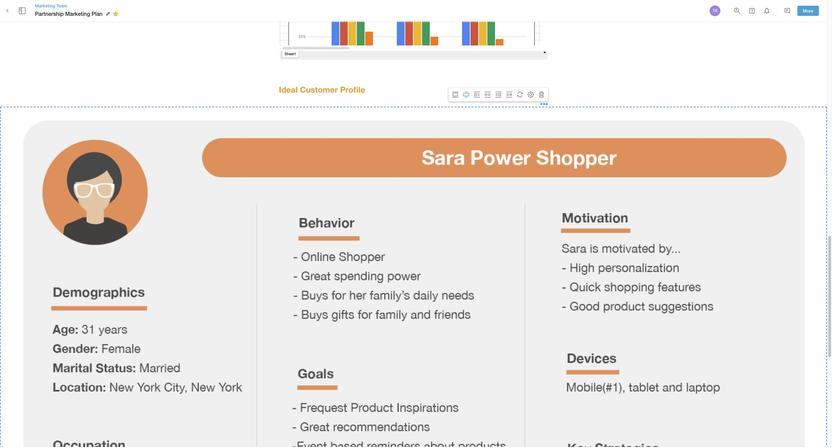 Task type: vqa. For each thing, say whether or not it's contained in the screenshot.
"THE PLAN"
no



Task type: locate. For each thing, give the bounding box(es) containing it.
customer
[[300, 85, 338, 94]]

plan
[[92, 10, 103, 17]]

0 horizontal spatial marketing
[[35, 3, 55, 8]]

ideal customer profile
[[279, 85, 365, 94]]

tb
[[713, 8, 718, 13]]

0 vertical spatial marketing
[[35, 3, 55, 8]]

1 horizontal spatial marketing
[[65, 10, 90, 17]]

marketing
[[35, 3, 55, 8], [65, 10, 90, 17]]

remove favorite image
[[112, 10, 120, 18]]

partnership
[[35, 10, 64, 17]]

team
[[56, 3, 67, 8]]

profile
[[340, 85, 365, 94]]

marketing down marketing team 'link'
[[65, 10, 90, 17]]

tb button
[[709, 4, 722, 17]]

1 vertical spatial marketing
[[65, 10, 90, 17]]

partnership marketing plan
[[35, 10, 103, 17]]

more
[[804, 8, 814, 13]]

marketing up partnership
[[35, 3, 55, 8]]

more button
[[798, 6, 820, 16]]



Task type: describe. For each thing, give the bounding box(es) containing it.
marketing team link
[[35, 3, 121, 9]]

marketing team
[[35, 3, 67, 8]]

ideal
[[279, 85, 298, 94]]

marketing inside 'link'
[[35, 3, 55, 8]]



